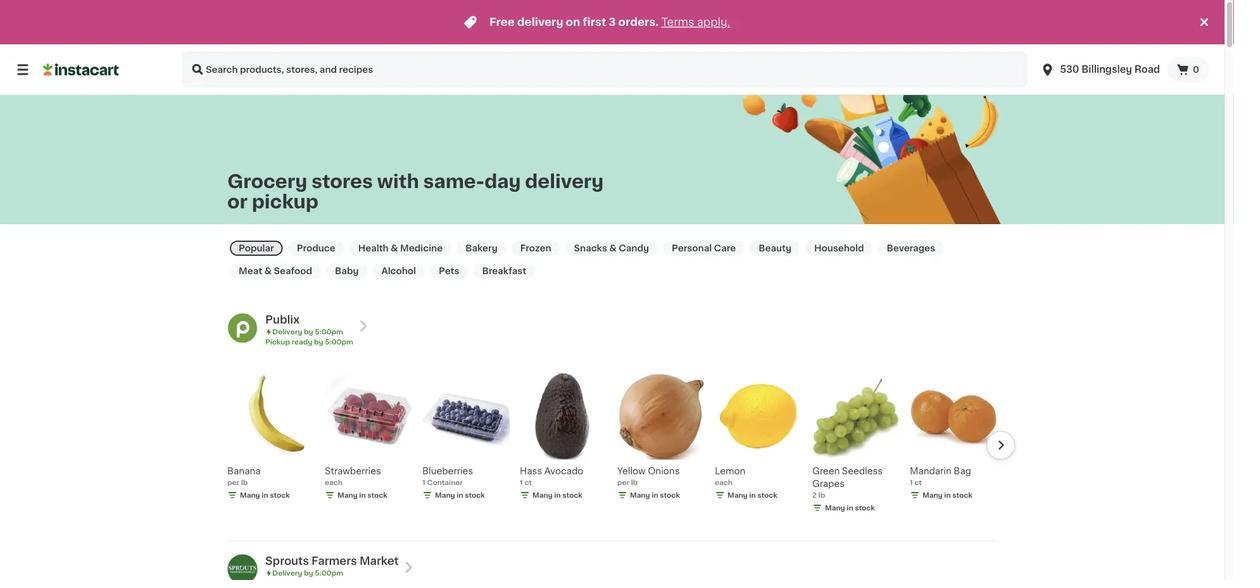 Task type: vqa. For each thing, say whether or not it's contained in the screenshot.
Blueberries's Stock
yes



Task type: locate. For each thing, give the bounding box(es) containing it.
2 per from the left
[[618, 479, 630, 486]]

many for strawberries
[[338, 492, 358, 499]]

2 ct from the left
[[915, 479, 922, 486]]

terms apply. link
[[662, 17, 731, 28]]

many for mandarin
[[923, 492, 943, 499]]

5:00pm right ready
[[325, 339, 353, 346]]

banana per lb
[[227, 467, 261, 486]]

hass avocado 1 ct
[[520, 467, 584, 486]]

0 horizontal spatial lb
[[241, 479, 248, 486]]

lb down banana
[[241, 479, 248, 486]]

1 down hass
[[520, 479, 523, 486]]

1 left container
[[423, 479, 426, 486]]

many down mandarin bag 1 ct in the bottom right of the page
[[923, 492, 943, 499]]

0
[[1194, 65, 1200, 74]]

seafood
[[274, 267, 312, 276]]

each inside lemon each
[[715, 479, 733, 486]]

many
[[240, 492, 260, 499], [338, 492, 358, 499], [435, 492, 455, 499], [533, 492, 553, 499], [630, 492, 650, 499], [728, 492, 748, 499], [923, 492, 943, 499], [826, 505, 846, 512]]

breakfast link
[[474, 264, 535, 279]]

1 vertical spatial delivery
[[525, 172, 604, 190]]

in for lemon
[[750, 492, 756, 499]]

care
[[714, 244, 736, 253]]

2 vertical spatial 5:00pm
[[315, 570, 343, 577]]

ct for hass
[[525, 479, 532, 486]]

delivery by 5:00pm up pickup ready by 5:00pm
[[272, 328, 343, 335]]

personal care
[[672, 244, 736, 253]]

1 for hass avocado
[[520, 479, 523, 486]]

delivery left on at left top
[[518, 17, 564, 28]]

yellow onions per lb
[[618, 467, 680, 486]]

stock for lemon
[[758, 492, 778, 499]]

2 vertical spatial by
[[304, 570, 313, 577]]

stock for green seedless grapes
[[855, 505, 875, 512]]

& for health
[[391, 244, 398, 253]]

beverages
[[887, 244, 936, 253]]

& for meat
[[264, 267, 272, 276]]

many down hass avocado 1 ct
[[533, 492, 553, 499]]

1 horizontal spatial 1
[[520, 479, 523, 486]]

ct down hass
[[525, 479, 532, 486]]

1 1 from the left
[[423, 479, 426, 486]]

1 delivery from the top
[[272, 328, 302, 335]]

delivery
[[272, 328, 302, 335], [272, 570, 302, 577]]

many in stock for lemon
[[728, 492, 778, 499]]

0 vertical spatial 5:00pm
[[315, 328, 343, 335]]

instacart logo image
[[43, 62, 119, 77]]

sprouts farmers market image
[[227, 554, 258, 580]]

ct down mandarin
[[915, 479, 922, 486]]

0 horizontal spatial 1
[[423, 479, 426, 486]]

baby
[[335, 267, 359, 276]]

popular link
[[230, 241, 283, 256]]

lb down 'yellow'
[[631, 479, 638, 486]]

day
[[485, 172, 521, 190]]

medicine
[[400, 244, 443, 253]]

publix image
[[227, 313, 258, 343]]

& right meat
[[264, 267, 272, 276]]

delivery for publix
[[272, 328, 302, 335]]

container
[[427, 479, 463, 486]]

by
[[304, 328, 313, 335], [314, 339, 323, 346], [304, 570, 313, 577]]

1 vertical spatial delivery by 5:00pm
[[272, 570, 343, 577]]

many down grapes
[[826, 505, 846, 512]]

many down banana per lb
[[240, 492, 260, 499]]

530 billingsley road button
[[1033, 52, 1168, 87]]

publix
[[265, 315, 300, 325]]

delivery inside grocery stores with same-day delivery or pickup
[[525, 172, 604, 190]]

delivery inside limited time offer region
[[518, 17, 564, 28]]

many down container
[[435, 492, 455, 499]]

on
[[566, 17, 581, 28]]

first
[[583, 17, 607, 28]]

delivery right day
[[525, 172, 604, 190]]

0 horizontal spatial ct
[[525, 479, 532, 486]]

many down yellow onions per lb
[[630, 492, 650, 499]]

by up pickup ready by 5:00pm
[[304, 328, 313, 335]]

0 vertical spatial by
[[304, 328, 313, 335]]

delivery down sprouts
[[272, 570, 302, 577]]

1 down mandarin
[[910, 479, 913, 486]]

pickup
[[252, 193, 319, 211]]

1 inside hass avocado 1 ct
[[520, 479, 523, 486]]

many in stock down "green seedless grapes 2 lb"
[[826, 505, 875, 512]]

0 horizontal spatial &
[[264, 267, 272, 276]]

many in stock down hass avocado 1 ct
[[533, 492, 583, 499]]

candy
[[619, 244, 649, 253]]

many in stock down container
[[435, 492, 485, 499]]

stock for banana
[[270, 492, 290, 499]]

1 horizontal spatial per
[[618, 479, 630, 486]]

each
[[325, 479, 343, 486], [715, 479, 733, 486]]

1 delivery by 5:00pm from the top
[[272, 328, 343, 335]]

many in stock for mandarin
[[923, 492, 973, 499]]

per down 'yellow'
[[618, 479, 630, 486]]

by for publix
[[304, 328, 313, 335]]

each down strawberries
[[325, 479, 343, 486]]

2 horizontal spatial lb
[[819, 492, 826, 499]]

0 vertical spatial delivery
[[518, 17, 564, 28]]

delivery
[[518, 17, 564, 28], [525, 172, 604, 190]]

ready
[[292, 339, 313, 346]]

breakfast
[[482, 267, 527, 276]]

many in stock for blueberries
[[435, 492, 485, 499]]

None search field
[[182, 52, 1028, 87]]

delivery by 5:00pm for publix
[[272, 328, 343, 335]]

snacks & candy link
[[565, 241, 658, 256]]

delivery by 5:00pm
[[272, 328, 343, 335], [272, 570, 343, 577]]

2 1 from the left
[[520, 479, 523, 486]]

ct for mandarin
[[915, 479, 922, 486]]

many in stock for banana
[[240, 492, 290, 499]]

5:00pm up pickup ready by 5:00pm
[[315, 328, 343, 335]]

by down sprouts
[[304, 570, 313, 577]]

pickup
[[265, 339, 290, 346]]

1 each from the left
[[325, 479, 343, 486]]

0 vertical spatial delivery
[[272, 328, 302, 335]]

by for sprouts farmers market
[[304, 570, 313, 577]]

1 horizontal spatial lb
[[631, 479, 638, 486]]

many in stock down lemon each
[[728, 492, 778, 499]]

ct inside hass avocado 1 ct
[[525, 479, 532, 486]]

delivery by 5:00pm for sprouts farmers market
[[272, 570, 343, 577]]

many for banana
[[240, 492, 260, 499]]

& right health
[[391, 244, 398, 253]]

1 vertical spatial by
[[314, 339, 323, 346]]

health
[[358, 244, 389, 253]]

1
[[423, 479, 426, 486], [520, 479, 523, 486], [910, 479, 913, 486]]

many for yellow
[[630, 492, 650, 499]]

each inside strawberries each
[[325, 479, 343, 486]]

pets link
[[430, 264, 469, 279]]

lb right 2
[[819, 492, 826, 499]]

alcohol
[[382, 267, 416, 276]]

1 horizontal spatial each
[[715, 479, 733, 486]]

frozen link
[[512, 241, 560, 256]]

household link
[[806, 241, 873, 256]]

&
[[391, 244, 398, 253], [610, 244, 617, 253], [264, 267, 272, 276]]

per down banana
[[227, 479, 239, 486]]

many in stock down yellow onions per lb
[[630, 492, 680, 499]]

2 delivery by 5:00pm from the top
[[272, 570, 343, 577]]

each down "lemon" at the bottom of page
[[715, 479, 733, 486]]

1 ct from the left
[[525, 479, 532, 486]]

1 vertical spatial delivery
[[272, 570, 302, 577]]

0 vertical spatial delivery by 5:00pm
[[272, 328, 343, 335]]

meat & seafood link
[[230, 264, 321, 279]]

2 horizontal spatial &
[[610, 244, 617, 253]]

& left candy
[[610, 244, 617, 253]]

5:00pm down sprouts farmers market
[[315, 570, 343, 577]]

many for blueberries
[[435, 492, 455, 499]]

lb inside yellow onions per lb
[[631, 479, 638, 486]]

2 horizontal spatial 1
[[910, 479, 913, 486]]

ct
[[525, 479, 532, 486], [915, 479, 922, 486]]

delivery by 5:00pm down sprouts
[[272, 570, 343, 577]]

0 horizontal spatial per
[[227, 479, 239, 486]]

in for green
[[847, 505, 854, 512]]

0 horizontal spatial each
[[325, 479, 343, 486]]

3 1 from the left
[[910, 479, 913, 486]]

per
[[227, 479, 239, 486], [618, 479, 630, 486]]

1 per from the left
[[227, 479, 239, 486]]

sprouts
[[265, 556, 309, 567]]

green seedless grapes 2 lb
[[813, 467, 883, 499]]

1 inside mandarin bag 1 ct
[[910, 479, 913, 486]]

delivery down publix
[[272, 328, 302, 335]]

hass
[[520, 467, 543, 476]]

ct inside mandarin bag 1 ct
[[915, 479, 922, 486]]

many for green
[[826, 505, 846, 512]]

2 delivery from the top
[[272, 570, 302, 577]]

lb
[[241, 479, 248, 486], [631, 479, 638, 486], [819, 492, 826, 499]]

in
[[262, 492, 268, 499], [359, 492, 366, 499], [457, 492, 463, 499], [555, 492, 561, 499], [652, 492, 659, 499], [750, 492, 756, 499], [945, 492, 951, 499], [847, 505, 854, 512]]

beverages link
[[878, 241, 945, 256]]

free delivery on first 3 orders. terms apply.
[[490, 17, 731, 28]]

530 billingsley road
[[1061, 65, 1161, 74]]

each for lemon
[[715, 479, 733, 486]]

sprouts farmers market
[[265, 556, 399, 567]]

1 for mandarin bag
[[910, 479, 913, 486]]

1 horizontal spatial ct
[[915, 479, 922, 486]]

each for strawberries
[[325, 479, 343, 486]]

1 horizontal spatial &
[[391, 244, 398, 253]]

delivery for sprouts farmers market
[[272, 570, 302, 577]]

5:00pm
[[315, 328, 343, 335], [325, 339, 353, 346], [315, 570, 343, 577]]

many in stock
[[240, 492, 290, 499], [338, 492, 388, 499], [435, 492, 485, 499], [533, 492, 583, 499], [630, 492, 680, 499], [728, 492, 778, 499], [923, 492, 973, 499], [826, 505, 875, 512]]

many in stock down mandarin bag 1 ct in the bottom right of the page
[[923, 492, 973, 499]]

1 inside blueberries 1 container
[[423, 479, 426, 486]]

in for mandarin
[[945, 492, 951, 499]]

frozen
[[521, 244, 552, 253]]

many down strawberries each
[[338, 492, 358, 499]]

3
[[609, 17, 616, 28]]

alcohol link
[[373, 264, 425, 279]]

by right ready
[[314, 339, 323, 346]]

per inside banana per lb
[[227, 479, 239, 486]]

& for snacks
[[610, 244, 617, 253]]

many in stock down strawberries each
[[338, 492, 388, 499]]

many down lemon each
[[728, 492, 748, 499]]

orders.
[[619, 17, 659, 28]]

many in stock down banana per lb
[[240, 492, 290, 499]]

health & medicine link
[[350, 241, 452, 256]]

2 each from the left
[[715, 479, 733, 486]]



Task type: describe. For each thing, give the bounding box(es) containing it.
lemon each
[[715, 467, 746, 486]]

beauty link
[[750, 241, 801, 256]]

meat
[[239, 267, 262, 276]]

grocery stores with same-day delivery or pickup main content
[[0, 87, 1225, 580]]

strawberries
[[325, 467, 381, 476]]

in for yellow
[[652, 492, 659, 499]]

in for hass
[[555, 492, 561, 499]]

in for banana
[[262, 492, 268, 499]]

item carousel region
[[210, 367, 1016, 536]]

mandarin bag 1 ct
[[910, 467, 972, 486]]

seedless
[[842, 467, 883, 476]]

with
[[377, 172, 419, 190]]

grocery stores with same-day delivery or pickup
[[227, 172, 604, 211]]

pickup ready by 5:00pm
[[265, 339, 353, 346]]

in for blueberries
[[457, 492, 463, 499]]

per inside yellow onions per lb
[[618, 479, 630, 486]]

produce
[[297, 244, 336, 253]]

health & medicine
[[358, 244, 443, 253]]

beauty
[[759, 244, 792, 253]]

grapes
[[813, 480, 845, 488]]

meat & seafood
[[239, 267, 312, 276]]

bag
[[954, 467, 972, 476]]

many in stock for hass
[[533, 492, 583, 499]]

snacks & candy
[[574, 244, 649, 253]]

green
[[813, 467, 840, 476]]

farmers
[[312, 556, 357, 567]]

lb inside banana per lb
[[241, 479, 248, 486]]

banana
[[227, 467, 261, 476]]

billingsley
[[1082, 65, 1133, 74]]

many in stock for strawberries
[[338, 492, 388, 499]]

onions
[[648, 467, 680, 476]]

same-
[[424, 172, 485, 190]]

530 billingsley road button
[[1040, 52, 1161, 87]]

free
[[490, 17, 515, 28]]

apply.
[[697, 17, 731, 28]]

stock for hass avocado
[[563, 492, 583, 499]]

many for hass
[[533, 492, 553, 499]]

strawberries each
[[325, 467, 381, 486]]

personal care link
[[663, 241, 745, 256]]

lemon
[[715, 467, 746, 476]]

1 vertical spatial 5:00pm
[[325, 339, 353, 346]]

many in stock for yellow
[[630, 492, 680, 499]]

0 button
[[1168, 57, 1210, 82]]

Search field
[[182, 52, 1028, 87]]

many for lemon
[[728, 492, 748, 499]]

blueberries
[[423, 467, 473, 476]]

mandarin
[[910, 467, 952, 476]]

snacks
[[574, 244, 607, 253]]

baby link
[[326, 264, 368, 279]]

yellow
[[618, 467, 646, 476]]

stock for yellow onions
[[660, 492, 680, 499]]

blueberries 1 container
[[423, 467, 473, 486]]

bakery
[[466, 244, 498, 253]]

market
[[360, 556, 399, 567]]

in for strawberries
[[359, 492, 366, 499]]

grocery
[[227, 172, 307, 190]]

stock for strawberries
[[368, 492, 388, 499]]

household
[[815, 244, 864, 253]]

bakery link
[[457, 241, 507, 256]]

produce link
[[288, 241, 344, 256]]

avocado
[[545, 467, 584, 476]]

5:00pm for publix
[[315, 328, 343, 335]]

personal
[[672, 244, 712, 253]]

530
[[1061, 65, 1080, 74]]

lb inside "green seedless grapes 2 lb"
[[819, 492, 826, 499]]

stock for blueberries
[[465, 492, 485, 499]]

or
[[227, 193, 248, 211]]

terms
[[662, 17, 695, 28]]

stock for mandarin bag
[[953, 492, 973, 499]]

stores
[[312, 172, 373, 190]]

5:00pm for sprouts farmers market
[[315, 570, 343, 577]]

many in stock for green
[[826, 505, 875, 512]]

limited time offer region
[[0, 0, 1197, 44]]

road
[[1135, 65, 1161, 74]]

pets
[[439, 267, 460, 276]]

2
[[813, 492, 817, 499]]

popular
[[239, 244, 274, 253]]



